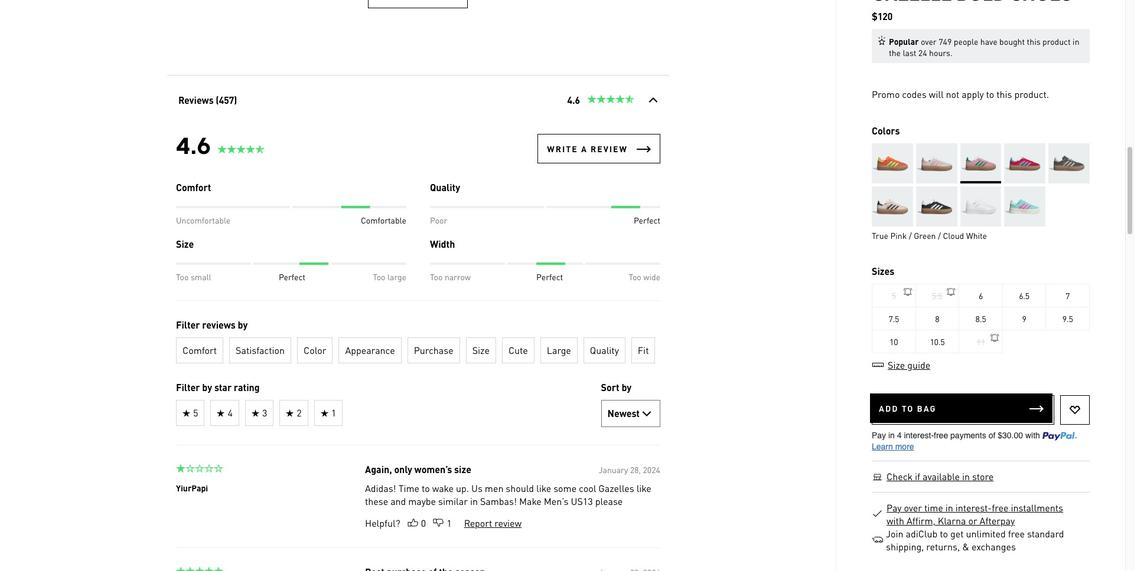 Task type: vqa. For each thing, say whether or not it's contained in the screenshot.
$40 on the left bottom
no



Task type: describe. For each thing, give the bounding box(es) containing it.
true
[[872, 230, 888, 241]]

reviews (457)
[[178, 94, 237, 106]]

5.5
[[932, 291, 943, 301]]

store
[[972, 471, 994, 483]]

too narrow
[[430, 272, 470, 282]]

people
[[954, 36, 978, 47]]

3 link
[[245, 400, 273, 426]]

by for sort by
[[621, 382, 631, 394]]

will
[[929, 88, 944, 100]]

10
[[890, 337, 898, 347]]

purchase
[[414, 344, 453, 357]]

should
[[506, 483, 534, 495]]

badge image
[[878, 35, 889, 46]]

add
[[879, 403, 899, 414]]

product color: active pink / semi blue burst / cloud white image
[[1004, 144, 1046, 184]]

men
[[485, 483, 503, 495]]

green
[[914, 230, 936, 241]]

1 vertical spatial this
[[997, 88, 1012, 100]]

6.5
[[1019, 291, 1030, 301]]

exchanges
[[972, 541, 1016, 553]]

4 link
[[210, 400, 239, 426]]

size guide link
[[872, 359, 931, 372]]

product color: true pink / green / cloud white image
[[960, 144, 1001, 184]]

0 vertical spatial large
[[387, 272, 406, 282]]

9 button
[[1003, 307, 1046, 331]]

to
[[902, 403, 914, 414]]

product color: solar orange / solar green / gum m2 image
[[872, 144, 913, 184]]

product color: cloud white / cloud white / cloud white image
[[960, 187, 1001, 227]]

returns,
[[926, 541, 960, 553]]

review inside 'button'
[[494, 517, 521, 530]]

this inside the over 749 people have bought this product in the last 24 hours.
[[1027, 36, 1041, 47]]

similar
[[438, 496, 467, 508]]

popular
[[889, 36, 919, 47]]

7 button
[[1046, 284, 1090, 308]]

january 28, 2024
[[598, 465, 660, 475]]

promo codes will not apply to this product.
[[872, 88, 1049, 100]]

0 horizontal spatial 1
[[331, 407, 336, 419]]

unlimited
[[966, 528, 1006, 540]]

cute
[[508, 344, 528, 357]]

bag
[[917, 403, 937, 414]]

report review button
[[463, 517, 522, 530]]

cute link
[[502, 338, 534, 364]]

pay
[[887, 502, 902, 514]]

8
[[935, 314, 939, 324]]

10.5 button
[[916, 330, 959, 354]]

apply
[[962, 88, 984, 100]]

report review
[[464, 517, 521, 530]]

10 button
[[872, 330, 916, 354]]

in inside the over 749 people have bought this product in the last 24 hours.
[[1073, 36, 1079, 47]]

colors
[[872, 125, 900, 137]]

in inside adidas! time to wake up. us men should like some cool gazelles like these and maybe similar in sambas! make men's us13 please
[[470, 496, 478, 508]]

product color: core black / cloud white / cloud white image
[[916, 187, 957, 227]]

$120
[[872, 10, 893, 22]]

small
[[190, 272, 211, 282]]

add to bag
[[879, 403, 937, 414]]

over 749 people have bought this product in the last 24 hours.
[[889, 36, 1079, 58]]

poor
[[430, 215, 447, 226]]

dropdown image
[[639, 407, 654, 421]]

free for interest-
[[992, 502, 1009, 514]]

only
[[394, 464, 412, 476]]

with
[[887, 515, 904, 527]]

january
[[598, 465, 628, 475]]

join adiclub to get unlimited free standard shipping, returns, & exchanges
[[886, 528, 1064, 553]]

make
[[519, 496, 541, 508]]

5.5 button
[[916, 284, 959, 308]]

10.5
[[930, 337, 945, 347]]

uncomfortable
[[176, 215, 230, 226]]

available
[[923, 471, 960, 483]]

please
[[595, 496, 622, 508]]

1 / from the left
[[909, 230, 912, 241]]

report
[[464, 517, 492, 530]]

standard
[[1027, 528, 1064, 540]]

2 like from the left
[[636, 483, 651, 495]]

comfortable
[[361, 215, 406, 226]]

filter reviews by
[[176, 319, 247, 331]]

1 link
[[314, 400, 342, 426]]

product color: putty mauve / wonder clay / cloud white image
[[916, 144, 957, 184]]

free for unlimited
[[1008, 528, 1025, 540]]

have
[[980, 36, 997, 47]]

2 / from the left
[[938, 230, 941, 241]]

pay over time in interest-free installments with affirm, klarna or afterpay
[[887, 502, 1063, 527]]

perfect for size
[[278, 272, 305, 282]]

adidas! time to wake up. us men should like some cool gazelles like these and maybe similar in sambas! make men's us13 please
[[365, 483, 651, 508]]

too for too small
[[176, 272, 188, 282]]

7
[[1066, 291, 1070, 301]]

afterpay
[[980, 515, 1015, 527]]

helpful?
[[365, 517, 400, 530]]

cloud
[[943, 230, 964, 241]]

comfort link
[[176, 338, 223, 364]]

fit
[[638, 344, 649, 357]]

check if available in store button
[[886, 471, 994, 484]]

up.
[[456, 483, 469, 495]]

8 button
[[916, 307, 959, 331]]

yiurpapi
[[176, 483, 208, 494]]

time
[[398, 483, 419, 495]]

check
[[887, 471, 913, 483]]

&
[[962, 541, 969, 553]]

pay over time in interest-free installments with affirm, klarna or afterpay link
[[886, 502, 1082, 528]]

too for too large
[[372, 272, 385, 282]]

quality
[[590, 344, 619, 357]]

purchase link
[[407, 338, 460, 364]]



Task type: locate. For each thing, give the bounding box(es) containing it.
size link
[[466, 338, 496, 364]]

product color: grey six / magic beige / cream white image
[[1049, 144, 1090, 184]]

4.6 up write
[[567, 94, 580, 106]]

free up afterpay
[[992, 502, 1009, 514]]

cool
[[579, 483, 596, 495]]

like up men's
[[536, 483, 551, 495]]

1 vertical spatial over
[[904, 502, 922, 514]]

filter
[[176, 319, 200, 331], [176, 382, 200, 394]]

3 too from the left
[[430, 272, 442, 282]]

these
[[365, 496, 388, 508]]

5 link
[[176, 400, 204, 426]]

1 horizontal spatial review
[[590, 144, 628, 154]]

product color: flash aqua / lucid pink / cloud white image
[[1004, 187, 1046, 227]]

1 horizontal spatial /
[[938, 230, 941, 241]]

5
[[892, 291, 896, 301], [193, 407, 198, 419]]

0 horizontal spatial size
[[454, 464, 471, 476]]

1 vertical spatial free
[[1008, 528, 1025, 540]]

perfect for quality
[[633, 215, 660, 226]]

5 button
[[872, 284, 916, 308]]

24
[[918, 47, 927, 58]]

gazelles
[[598, 483, 634, 495]]

0 vertical spatial size
[[472, 344, 489, 357]]

narrow
[[444, 272, 470, 282]]

4 too from the left
[[628, 272, 641, 282]]

5 left 4 link
[[193, 407, 198, 419]]

satisfaction link
[[229, 338, 291, 364]]

1 right '2'
[[331, 407, 336, 419]]

to for adidas! time to wake up. us men should like some cool gazelles like these and maybe similar in sambas! make men's us13 please
[[421, 483, 430, 495]]

white
[[966, 230, 987, 241]]

0 vertical spatial free
[[992, 502, 1009, 514]]

too for too wide
[[628, 272, 641, 282]]

sizes
[[872, 265, 894, 278]]

2 vertical spatial to
[[940, 528, 948, 540]]

over inside pay over time in interest-free installments with affirm, klarna or afterpay
[[904, 502, 922, 514]]

like down the 2024
[[636, 483, 651, 495]]

none field containing newest
[[601, 400, 660, 428]]

1 horizontal spatial 1
[[446, 517, 451, 530]]

7.5
[[889, 314, 899, 324]]

2 horizontal spatial perfect
[[633, 215, 660, 226]]

0 vertical spatial this
[[1027, 36, 1041, 47]]

over up affirm,
[[904, 502, 922, 514]]

reviews
[[178, 94, 213, 106]]

1 like from the left
[[536, 483, 551, 495]]

8.5
[[976, 314, 986, 324]]

sambas!
[[480, 496, 517, 508]]

0 horizontal spatial like
[[536, 483, 551, 495]]

over up 24
[[921, 36, 937, 47]]

1 vertical spatial to
[[421, 483, 430, 495]]

749
[[939, 36, 952, 47]]

1 too from the left
[[176, 272, 188, 282]]

1 down the similar
[[446, 517, 451, 530]]

0 horizontal spatial perfect
[[278, 272, 305, 282]]

6
[[979, 291, 983, 301]]

comfort
[[182, 344, 217, 357]]

sort
[[601, 382, 619, 394]]

installments
[[1011, 502, 1063, 514]]

write a review
[[547, 144, 628, 154]]

3
[[262, 407, 267, 419]]

review inside button
[[590, 144, 628, 154]]

size left guide
[[888, 359, 905, 372]]

1 vertical spatial 4.6
[[176, 132, 211, 159]]

size
[[472, 344, 489, 357], [454, 464, 471, 476]]

filter for filter by star rating
[[176, 382, 200, 394]]

too left wide
[[628, 272, 641, 282]]

too left small
[[176, 272, 188, 282]]

/ right the 'pink'
[[909, 230, 912, 241]]

0 vertical spatial size
[[176, 238, 194, 250]]

4.6 up comfort
[[176, 132, 211, 159]]

2
[[296, 407, 301, 419]]

too small
[[176, 272, 211, 282]]

the
[[889, 47, 901, 58]]

adiclub
[[906, 528, 938, 540]]

to for join adiclub to get unlimited free standard shipping, returns, & exchanges
[[940, 528, 948, 540]]

size for size guide
[[888, 359, 905, 372]]

/ left cloud
[[938, 230, 941, 241]]

in right product on the top of page
[[1073, 36, 1079, 47]]

promo
[[872, 88, 900, 100]]

in down 'us'
[[470, 496, 478, 508]]

0 horizontal spatial by
[[202, 382, 212, 394]]

review right a
[[590, 144, 628, 154]]

/
[[909, 230, 912, 241], [938, 230, 941, 241]]

0 horizontal spatial 5
[[193, 407, 198, 419]]

too for too narrow
[[430, 272, 442, 282]]

this
[[1027, 36, 1041, 47], [997, 88, 1012, 100]]

1
[[331, 407, 336, 419], [446, 517, 451, 530]]

1 horizontal spatial size
[[888, 359, 905, 372]]

product color: wonder quartz / core black / core black image
[[872, 187, 913, 227]]

by right reviews
[[237, 319, 247, 331]]

write a review button
[[537, 134, 660, 164]]

in up klarna in the right of the page
[[946, 502, 953, 514]]

in inside button
[[962, 471, 970, 483]]

size down uncomfortable
[[176, 238, 194, 250]]

men's
[[544, 496, 568, 508]]

in left store
[[962, 471, 970, 483]]

28,
[[630, 465, 641, 475]]

0 horizontal spatial large
[[387, 272, 406, 282]]

0
[[421, 517, 426, 530]]

free inside pay over time in interest-free installments with affirm, klarna or afterpay
[[992, 502, 1009, 514]]

0 vertical spatial review
[[590, 144, 628, 154]]

0 vertical spatial 1
[[331, 407, 336, 419]]

1 vertical spatial 5
[[193, 407, 198, 419]]

1 vertical spatial size
[[454, 464, 471, 476]]

a
[[581, 144, 587, 154]]

large link
[[540, 338, 577, 364]]

0 horizontal spatial size
[[176, 238, 194, 250]]

0 horizontal spatial 4.6
[[176, 132, 211, 159]]

in inside pay over time in interest-free installments with affirm, klarna or afterpay
[[946, 502, 953, 514]]

free down afterpay
[[1008, 528, 1025, 540]]

0 vertical spatial filter
[[176, 319, 200, 331]]

comfort
[[176, 181, 211, 194]]

4
[[227, 407, 232, 419]]

size for size
[[176, 238, 194, 250]]

appearance
[[345, 344, 395, 357]]

filter by star rating
[[176, 382, 259, 394]]

2024
[[643, 465, 660, 475]]

None field
[[601, 400, 660, 428]]

0 vertical spatial over
[[921, 36, 937, 47]]

too left narrow
[[430, 272, 442, 282]]

1 horizontal spatial perfect
[[536, 272, 563, 282]]

filter up 5 link
[[176, 382, 200, 394]]

add to bag button
[[870, 394, 1053, 424]]

1 vertical spatial large
[[547, 344, 571, 357]]

2 filter from the top
[[176, 382, 200, 394]]

codes
[[902, 88, 927, 100]]

size up up.
[[454, 464, 471, 476]]

by right sort
[[621, 382, 631, 394]]

product
[[1043, 36, 1071, 47]]

newest
[[607, 408, 639, 420]]

5 up 7.5
[[892, 291, 896, 301]]

by for filter by star rating
[[202, 382, 212, 394]]

1 horizontal spatial 4.6
[[567, 94, 580, 106]]

1 horizontal spatial large
[[547, 344, 571, 357]]

width
[[430, 238, 455, 250]]

0 vertical spatial to
[[986, 88, 994, 100]]

5 for 5 link
[[193, 407, 198, 419]]

1 vertical spatial 1
[[446, 517, 451, 530]]

product.
[[1014, 88, 1049, 100]]

2 too from the left
[[372, 272, 385, 282]]

by
[[237, 319, 247, 331], [202, 382, 212, 394], [621, 382, 631, 394]]

9.5 button
[[1046, 307, 1090, 331]]

to up maybe
[[421, 483, 430, 495]]

4.6
[[567, 94, 580, 106], [176, 132, 211, 159]]

large left too narrow
[[387, 272, 406, 282]]

0 vertical spatial 4.6
[[567, 94, 580, 106]]

review down sambas!
[[494, 517, 521, 530]]

this right the bought
[[1027, 36, 1041, 47]]

9.5
[[1063, 314, 1073, 324]]

last
[[903, 47, 916, 58]]

size guide
[[888, 359, 930, 372]]

to inside join adiclub to get unlimited free standard shipping, returns, & exchanges
[[940, 528, 948, 540]]

1 vertical spatial review
[[494, 517, 521, 530]]

1 horizontal spatial like
[[636, 483, 651, 495]]

1 filter from the top
[[176, 319, 200, 331]]

wake
[[432, 483, 453, 495]]

too wide
[[628, 272, 660, 282]]

write
[[547, 144, 578, 154]]

by left star
[[202, 382, 212, 394]]

size left cute
[[472, 344, 489, 357]]

us
[[471, 483, 482, 495]]

5 inside button
[[892, 291, 896, 301]]

to up returns,
[[940, 528, 948, 540]]

over inside the over 749 people have bought this product in the last 24 hours.
[[921, 36, 937, 47]]

and
[[390, 496, 406, 508]]

adidas!
[[365, 483, 396, 495]]

0 vertical spatial 5
[[892, 291, 896, 301]]

too down comfortable
[[372, 272, 385, 282]]

8.5 button
[[959, 307, 1003, 331]]

1 horizontal spatial size
[[472, 344, 489, 357]]

0 horizontal spatial to
[[421, 483, 430, 495]]

0 horizontal spatial this
[[997, 88, 1012, 100]]

filter for filter reviews by
[[176, 319, 200, 331]]

5 for the 5 button
[[892, 291, 896, 301]]

1 horizontal spatial to
[[940, 528, 948, 540]]

to right 'apply'
[[986, 88, 994, 100]]

1 horizontal spatial 5
[[892, 291, 896, 301]]

to inside adidas! time to wake up. us men should like some cool gazelles like these and maybe similar in sambas! make men's us13 please
[[421, 483, 430, 495]]

women's
[[414, 464, 452, 476]]

0 horizontal spatial /
[[909, 230, 912, 241]]

2 horizontal spatial to
[[986, 88, 994, 100]]

0 horizontal spatial review
[[494, 517, 521, 530]]

2 horizontal spatial by
[[621, 382, 631, 394]]

this left product.
[[997, 88, 1012, 100]]

reviews
[[202, 319, 235, 331]]

large right cute
[[547, 344, 571, 357]]

1 horizontal spatial by
[[237, 319, 247, 331]]

1 horizontal spatial this
[[1027, 36, 1041, 47]]

get
[[950, 528, 964, 540]]

1 vertical spatial filter
[[176, 382, 200, 394]]

us13
[[571, 496, 593, 508]]

perfect for width
[[536, 272, 563, 282]]

filter up comfort
[[176, 319, 200, 331]]

free inside join adiclub to get unlimited free standard shipping, returns, & exchanges
[[1008, 528, 1025, 540]]

1 vertical spatial size
[[888, 359, 905, 372]]



